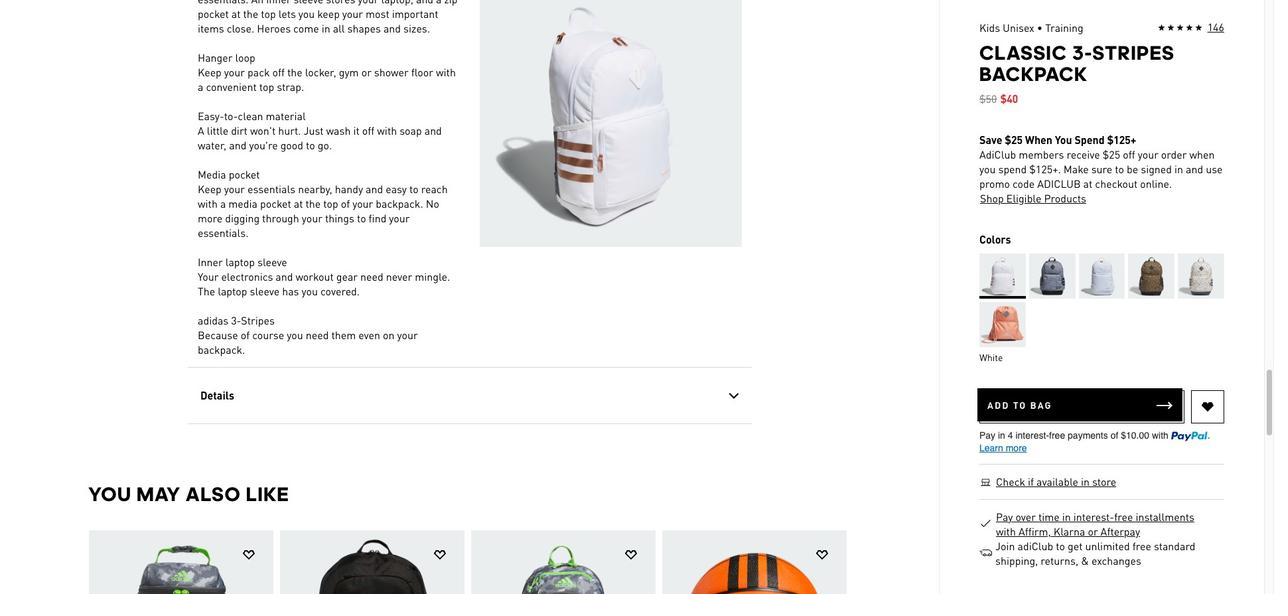 Task type: describe. For each thing, give the bounding box(es) containing it.
to
[[1014, 399, 1027, 411]]

when
[[1026, 133, 1053, 147]]

product color: grey image
[[1030, 254, 1076, 299]]

•
[[1038, 21, 1043, 35]]

products
[[1045, 191, 1087, 205]]

free for interest-
[[1115, 510, 1134, 524]]

members
[[1019, 147, 1065, 161]]

$125+
[[1108, 133, 1137, 147]]

make
[[1064, 162, 1089, 176]]

in for store
[[1082, 475, 1090, 489]]

check if available in store
[[997, 475, 1117, 489]]

pay over time in interest-free installments with affirm, klarna or afterpay
[[997, 510, 1195, 539]]

3-stripes rubber x3 basketball image
[[662, 531, 847, 594]]

add to bag button
[[978, 388, 1183, 422]]

klarna
[[1054, 525, 1086, 539]]

get
[[1068, 539, 1083, 553]]

1 vertical spatial $25
[[1103, 147, 1121, 161]]

installments
[[1136, 510, 1195, 524]]

you inside save $25 when you spend $125+ adiclub members receive $25 off your order when you spend $125+. make sure to be signed in and use promo code adiclub at checkout online. shop eligible products
[[1056, 133, 1073, 147]]

to inside join adiclub to get unlimited free standard shipping, returns, & exchanges
[[1057, 539, 1066, 553]]

your
[[1139, 147, 1159, 161]]

shipping,
[[996, 554, 1039, 568]]

when
[[1190, 147, 1215, 161]]

spend
[[1075, 133, 1105, 147]]

you may also like
[[88, 483, 289, 506]]

unlimited
[[1086, 539, 1131, 553]]

backpack
[[980, 62, 1089, 86]]

use
[[1207, 162, 1223, 176]]

off
[[1124, 147, 1136, 161]]

in inside save $25 when you spend $125+ adiclub members receive $25 off your order when you spend $125+. make sure to be signed in and use promo code adiclub at checkout online. shop eligible products
[[1175, 162, 1184, 176]]

at
[[1084, 177, 1093, 191]]

classic
[[980, 41, 1068, 64]]

product color: light grey image
[[1079, 254, 1126, 299]]

exchanges
[[1092, 554, 1142, 568]]

promo
[[980, 177, 1011, 191]]

over
[[1016, 510, 1036, 524]]

check
[[997, 475, 1026, 489]]

adiclub
[[1018, 539, 1054, 553]]

0 horizontal spatial $25
[[1005, 133, 1023, 147]]

details button
[[188, 368, 752, 424]]

sure
[[1092, 162, 1113, 176]]

spend
[[999, 162, 1027, 176]]

3-
[[1073, 41, 1093, 64]]

and
[[1187, 162, 1204, 176]]

in for interest-
[[1063, 510, 1072, 524]]

check if available in store button
[[996, 475, 1118, 489]]

with
[[997, 525, 1017, 539]]

white
[[980, 351, 1004, 363]]

checkout
[[1096, 177, 1138, 191]]

0 horizontal spatial you
[[88, 483, 132, 506]]

shop eligible products link
[[980, 191, 1088, 206]]

$50
[[980, 92, 998, 106]]

adiclub
[[980, 147, 1017, 161]]

classic 3-stripes backpack $50 $40
[[980, 41, 1176, 106]]

join
[[996, 539, 1016, 553]]



Task type: vqa. For each thing, say whether or not it's contained in the screenshot.
leftmost IN
yes



Task type: locate. For each thing, give the bounding box(es) containing it.
also
[[186, 483, 241, 506]]

to left be
[[1116, 162, 1125, 176]]

in inside button
[[1082, 475, 1090, 489]]

$125+.
[[1030, 162, 1062, 176]]

product color: medium brown / black / pulse lime s22 image
[[1129, 254, 1175, 299]]

to inside save $25 when you spend $125+ adiclub members receive $25 off your order when you spend $125+. make sure to be signed in and use promo code adiclub at checkout online. shop eligible products
[[1116, 162, 1125, 176]]

save $25 when you spend $125+ adiclub members receive $25 off your order when you spend $125+. make sure to be signed in and use promo code adiclub at checkout online. shop eligible products
[[980, 133, 1223, 205]]

in inside pay over time in interest-free installments with affirm, klarna or afterpay
[[1063, 510, 1072, 524]]

kids
[[980, 21, 1001, 35]]

1 vertical spatial free
[[1133, 539, 1152, 553]]

1 horizontal spatial you
[[1056, 133, 1073, 147]]

$25
[[1005, 133, 1023, 147], [1103, 147, 1121, 161]]

free up the afterpay
[[1115, 510, 1134, 524]]

146
[[1208, 20, 1225, 34]]

0 vertical spatial to
[[1116, 162, 1125, 176]]

add
[[988, 399, 1010, 411]]

colors
[[980, 232, 1012, 246]]

bag
[[1031, 399, 1053, 411]]

1 vertical spatial in
[[1082, 475, 1090, 489]]

to
[[1116, 162, 1125, 176], [1057, 539, 1066, 553]]

if
[[1029, 475, 1035, 489]]

pay
[[997, 510, 1014, 524]]

0 vertical spatial $25
[[1005, 133, 1023, 147]]

online.
[[1141, 177, 1173, 191]]

you left may
[[88, 483, 132, 506]]

eligible
[[1007, 191, 1042, 205]]

$25 up sure at the top of page
[[1103, 147, 1121, 161]]

save
[[980, 133, 1003, 147]]

free inside pay over time in interest-free installments with affirm, klarna or afterpay
[[1115, 510, 1134, 524]]

be
[[1127, 162, 1139, 176]]

affirm,
[[1019, 525, 1052, 539]]

$40
[[1001, 92, 1019, 106]]

free for unlimited
[[1133, 539, 1152, 553]]

146 button
[[1158, 20, 1225, 36]]

shop
[[981, 191, 1004, 205]]

available
[[1037, 475, 1079, 489]]

free inside join adiclub to get unlimited free standard shipping, returns, & exchanges
[[1133, 539, 1152, 553]]

free down the afterpay
[[1133, 539, 1152, 553]]

&
[[1082, 554, 1090, 568]]

details
[[200, 388, 234, 402]]

interest-
[[1074, 510, 1115, 524]]

or
[[1089, 525, 1099, 539]]

0 vertical spatial free
[[1115, 510, 1134, 524]]

2 horizontal spatial in
[[1175, 162, 1184, 176]]

product color: white image
[[980, 254, 1026, 299]]

may
[[136, 483, 181, 506]]

you
[[1056, 133, 1073, 147], [88, 483, 132, 506]]

0 vertical spatial you
[[1056, 133, 1073, 147]]

afterpay
[[1101, 525, 1141, 539]]

add to bag
[[988, 399, 1053, 411]]

pay over time in interest-free installments with affirm, klarna or afterpay link
[[996, 510, 1217, 539]]

standard
[[1155, 539, 1196, 553]]

like
[[246, 483, 289, 506]]

excel lunch bag image
[[89, 531, 273, 594]]

kids unisex • training
[[980, 21, 1084, 35]]

store
[[1093, 475, 1117, 489]]

0 horizontal spatial in
[[1063, 510, 1072, 524]]

0 horizontal spatial to
[[1057, 539, 1066, 553]]

ready backpack image
[[280, 531, 464, 594]]

unisex
[[1003, 21, 1035, 35]]

you
[[980, 162, 996, 176]]

time
[[1039, 510, 1060, 524]]

code
[[1013, 177, 1035, 191]]

you up receive
[[1056, 133, 1073, 147]]

in down order
[[1175, 162, 1184, 176]]

0 vertical spatial in
[[1175, 162, 1184, 176]]

2 vertical spatial in
[[1063, 510, 1072, 524]]

product color: white / onix / beige image
[[1179, 254, 1225, 299]]

join adiclub to get unlimited free standard shipping, returns, & exchanges
[[996, 539, 1196, 568]]

receive
[[1067, 147, 1101, 161]]

1 vertical spatial to
[[1057, 539, 1066, 553]]

young bts creator backpack image
[[471, 531, 656, 594]]

1 horizontal spatial $25
[[1103, 147, 1121, 161]]

list
[[88, 530, 852, 594]]

returns,
[[1041, 554, 1079, 568]]

to up returns,
[[1057, 539, 1066, 553]]

$25 up adiclub
[[1005, 133, 1023, 147]]

free
[[1115, 510, 1134, 524], [1133, 539, 1152, 553]]

training
[[1046, 21, 1084, 35]]

stripes
[[1093, 41, 1176, 64]]

in left 'store'
[[1082, 475, 1090, 489]]

1 horizontal spatial in
[[1082, 475, 1090, 489]]

signed
[[1142, 162, 1173, 176]]

1 vertical spatial you
[[88, 483, 132, 506]]

adiclub
[[1038, 177, 1081, 191]]

in up klarna
[[1063, 510, 1072, 524]]

order
[[1162, 147, 1188, 161]]

1 horizontal spatial to
[[1116, 162, 1125, 176]]

in
[[1175, 162, 1184, 176], [1082, 475, 1090, 489], [1063, 510, 1072, 524]]

product color: pink / silver metallic image
[[980, 302, 1026, 347]]



